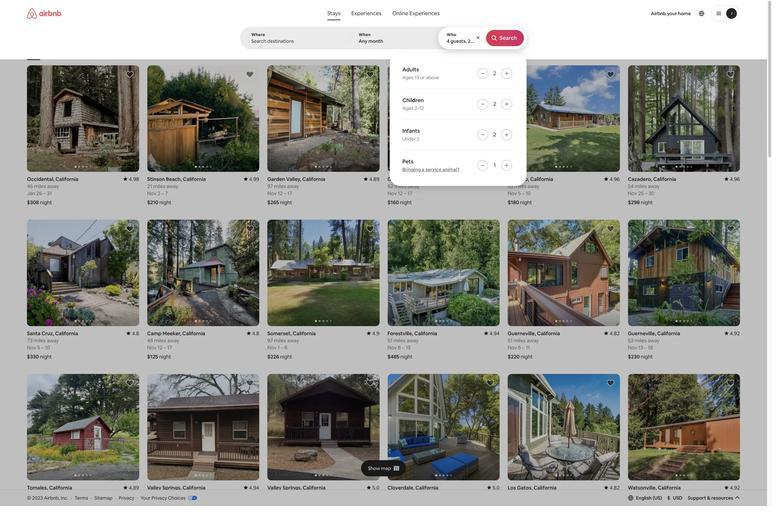 Task type: describe. For each thing, give the bounding box(es) containing it.
choices
[[168, 495, 186, 501]]

54
[[628, 183, 634, 190]]

california inside the garden valley, california 97 miles away nov 12 – 17 $265 night
[[302, 176, 325, 182]]

55
[[508, 183, 514, 190]]

guests,
[[451, 38, 467, 44]]

– inside forestville, california 51 miles away nov 8 – 13 $485 night
[[402, 345, 405, 351]]

– inside somerset, california 97 miles away nov 1 – 6 $226 night
[[281, 345, 284, 351]]

occidental,
[[27, 176, 54, 182]]

map
[[381, 466, 391, 472]]

valley for valley springs, california 77 miles away nov 1 – 6
[[147, 485, 161, 491]]

$485
[[388, 354, 400, 360]]

nov inside 'valley springs, california 77 miles away nov 1 – 6'
[[147, 499, 156, 505]]

5 inside acampo, california 55 miles away nov 5 – 10 $180 night
[[518, 190, 521, 197]]

night inside the garden valley, california 97 miles away nov 12 – 17 $265 night
[[280, 199, 292, 206]]

4.92 for 1st 4.92 out of 5 average rating "icon" from the top
[[730, 330, 740, 337]]

5.0 for cloverdale, california
[[493, 485, 500, 491]]

california inside camp meeker, california 48 miles away nov 12 – 17 $125 night
[[182, 330, 205, 337]]

97 inside the garden valley, california 97 miles away nov 12 – 17 $265 night
[[267, 183, 273, 190]]

4.89 for 4.89 out of 5 average rating icon
[[129, 485, 139, 491]]

support & resources
[[688, 495, 734, 501]]

cazadero, california 54 miles away nov 25 – 30 $298 night
[[628, 176, 676, 206]]

nov inside stinson beach, california 21 miles away nov 2 – 7 $210 night
[[147, 190, 156, 197]]

grid
[[428, 50, 436, 55]]

1 inside 'who 4 guests, 2 infants, 1 pet'
[[489, 38, 491, 44]]

miles inside acampo, california 55 miles away nov 5 – 10 $180 night
[[515, 183, 527, 190]]

away inside forestville, california 51 miles away nov 8 – 13 $485 night
[[407, 338, 419, 344]]

off-
[[412, 50, 420, 55]]

when any month
[[359, 32, 383, 44]]

6 inside somerset, california 97 miles away nov 1 – 6 $226 night
[[285, 345, 288, 351]]

5 inside tomales, california 38 miles away nov 30 – dec 5
[[58, 499, 61, 505]]

cazadero,
[[628, 176, 652, 182]]

where
[[251, 32, 265, 37]]

$180
[[508, 199, 519, 206]]

4.82 for 4.82 out of 5 average rating image
[[610, 330, 620, 337]]

experiences inside 'link'
[[410, 10, 440, 17]]

online
[[393, 10, 408, 17]]

30 inside cazadero, california 54 miles away nov 25 – 30 $298 night
[[649, 190, 655, 197]]

valley springs, california
[[267, 485, 326, 491]]

4.96 for acampo, california 55 miles away nov 5 – 10 $180 night
[[610, 176, 620, 182]]

english (us) button
[[628, 495, 662, 501]]

17 for 4.89
[[287, 190, 292, 197]]

stays button
[[322, 7, 346, 20]]

nov inside the garden valley, california 97 miles away nov 12 – 17 $265 night
[[267, 190, 277, 197]]

pets bringing a service animal?
[[403, 158, 460, 173]]

4.89 out of 5 average rating image
[[124, 485, 139, 491]]

california inside stinson beach, california 21 miles away nov 2 – 7 $210 night
[[183, 176, 206, 182]]

away inside 'valley springs, california 77 miles away nov 1 – 6'
[[167, 492, 179, 498]]

guerneville, for 51
[[508, 330, 536, 337]]

cobb,
[[388, 176, 402, 182]]

night inside the cobb, california 62 miles away nov 12 – 17 $160 night
[[400, 199, 412, 206]]

4.99
[[249, 176, 259, 182]]

california inside the cobb, california 62 miles away nov 12 – 17 $160 night
[[403, 176, 426, 182]]

valley for valley springs, california
[[267, 485, 282, 491]]

$226
[[267, 354, 279, 360]]

nov inside acampo, california 55 miles away nov 5 – 10 $180 night
[[508, 190, 517, 197]]

valley springs, california 77 miles away nov 1 – 6
[[147, 485, 206, 505]]

night inside somerset, california 97 miles away nov 1 – 6 $226 night
[[280, 354, 292, 360]]

airbnb,
[[44, 495, 60, 501]]

add to wishlist: los gatos, california image
[[607, 379, 615, 387]]

12 inside the cobb, california 62 miles away nov 12 – 17 $160 night
[[398, 190, 403, 197]]

santa cruz, california 73 miles away nov 5 – 10 $330 night
[[27, 330, 78, 360]]

4.8 for camp meeker, california 48 miles away nov 12 – 17 $125 night
[[252, 330, 259, 337]]

terms · sitemap · privacy ·
[[75, 495, 138, 501]]

– inside guerneville, california 51 miles away nov 6 – 11 $220 night
[[522, 345, 525, 351]]

away inside camp meeker, california 48 miles away nov 12 – 17 $125 night
[[167, 338, 179, 344]]

2 · from the left
[[91, 495, 92, 501]]

privacy link
[[119, 495, 134, 501]]

night inside acampo, california 55 miles away nov 5 – 10 $180 night
[[520, 199, 532, 206]]

above
[[426, 75, 439, 81]]

english
[[636, 495, 652, 501]]

add to wishlist: camp meeker, california image
[[246, 225, 254, 233]]

acampo,
[[508, 176, 529, 182]]

support
[[688, 495, 706, 501]]

71
[[628, 492, 633, 498]]

– inside cazadero, california 54 miles away nov 25 – 30 $298 night
[[645, 190, 648, 197]]

inc.
[[61, 495, 68, 501]]

(us)
[[653, 495, 662, 501]]

away inside acampo, california 55 miles away nov 5 – 10 $180 night
[[528, 183, 540, 190]]

4
[[447, 38, 450, 44]]

california inside watsonville, california 71 miles away nov 26 – dec 1
[[658, 485, 681, 491]]

51 for guerneville, california
[[508, 338, 513, 344]]

4.92 for first 4.92 out of 5 average rating "icon" from the bottom
[[730, 485, 740, 491]]

your
[[141, 495, 151, 501]]

$220
[[508, 354, 520, 360]]

add to wishlist: acampo, california image
[[607, 70, 615, 79]]

miles inside the cobb, california 62 miles away nov 12 – 17 $160 night
[[395, 183, 407, 190]]

pet
[[492, 38, 500, 44]]

add to wishlist: santa cruz, california image
[[126, 225, 134, 233]]

53
[[628, 338, 634, 344]]

– inside stinson beach, california 21 miles away nov 2 – 7 $210 night
[[161, 190, 164, 197]]

away inside stinson beach, california 21 miles away nov 2 – 7 $210 night
[[166, 183, 178, 190]]

night inside cazadero, california 54 miles away nov 25 – 30 $298 night
[[641, 199, 653, 206]]

night inside the santa cruz, california 73 miles away nov 5 – 10 $330 night
[[40, 354, 52, 360]]

miles inside the santa cruz, california 73 miles away nov 5 – 10 $330 night
[[34, 338, 46, 344]]

stays
[[327, 10, 341, 17]]

night inside occidental, california 46 miles away jan 26 – 31 $308 night
[[40, 199, 52, 206]]

4.89 out of 5 average rating image
[[364, 176, 380, 182]]

– inside guerneville, california 53 miles away nov 13 – 18 $230 night
[[645, 345, 647, 351]]

26 for nov
[[638, 499, 644, 505]]

miles inside occidental, california 46 miles away jan 26 – 31 $308 night
[[34, 183, 46, 190]]

none search field containing stays
[[240, 0, 527, 186]]

2 add to wishlist: valley springs, california image from the left
[[366, 379, 374, 387]]

amazing
[[446, 50, 463, 55]]

$330
[[27, 354, 39, 360]]

51 for forestville, california
[[388, 338, 393, 344]]

add to wishlist: cazadero, california image
[[727, 70, 735, 79]]

7
[[165, 190, 168, 197]]

or
[[420, 75, 425, 81]]

2 inside stinson beach, california 21 miles away nov 2 – 7 $210 night
[[158, 190, 160, 197]]

miles inside stinson beach, california 21 miles away nov 2 – 7 $210 night
[[153, 183, 165, 190]]

13 inside forestville, california 51 miles away nov 8 – 13 $485 night
[[406, 345, 411, 351]]

infants
[[403, 127, 420, 135]]

under
[[403, 136, 416, 142]]

nov inside the cobb, california 62 miles away nov 12 – 17 $160 night
[[388, 190, 397, 197]]

– inside occidental, california 46 miles away jan 26 – 31 $308 night
[[43, 190, 46, 197]]

1 · from the left
[[71, 495, 72, 501]]

springs, for valley springs, california
[[283, 485, 302, 491]]

adults
[[403, 66, 419, 73]]

when
[[359, 32, 371, 37]]

nov inside somerset, california 97 miles away nov 1 – 6 $226 night
[[267, 345, 277, 351]]

$ usd
[[668, 495, 683, 501]]

©
[[27, 495, 31, 501]]

stinson beach, california 21 miles away nov 2 – 7 $210 night
[[147, 176, 206, 206]]

pools
[[464, 50, 475, 55]]

your
[[667, 10, 677, 17]]

miles inside somerset, california 97 miles away nov 1 – 6 $226 night
[[274, 338, 286, 344]]

12 for 4.89
[[278, 190, 283, 197]]

$230
[[628, 354, 640, 360]]

62
[[388, 183, 394, 190]]

2–12
[[415, 105, 424, 111]]

4.94 for 4.94 out of 5 average rating icon
[[249, 485, 259, 491]]

$308
[[27, 199, 39, 206]]

26 for jan
[[36, 190, 42, 197]]

gatos,
[[517, 485, 533, 491]]

sitemap link
[[94, 495, 112, 501]]

38
[[27, 492, 33, 498]]

Where field
[[251, 38, 340, 44]]

miles inside camp meeker, california 48 miles away nov 12 – 17 $125 night
[[154, 338, 166, 344]]

california inside the santa cruz, california 73 miles away nov 5 – 10 $330 night
[[55, 330, 78, 337]]

5.0 out of 5 average rating image
[[487, 485, 500, 491]]

2 4.92 out of 5 average rating image from the top
[[725, 485, 740, 491]]

add to wishlist: guerneville, california image for 4.92
[[727, 225, 735, 233]]

night inside forestville, california 51 miles away nov 8 – 13 $485 night
[[401, 354, 413, 360]]

2 privacy from the left
[[152, 495, 167, 501]]

5.0 for valley springs, california
[[372, 485, 380, 491]]

add to wishlist: tomales, california image
[[126, 379, 134, 387]]

away inside the cobb, california 62 miles away nov 12 – 17 $160 night
[[408, 183, 420, 190]]

airbnb
[[651, 10, 666, 17]]

california inside somerset, california 97 miles away nov 1 – 6 $226 night
[[293, 330, 316, 337]]

17 for 4.8
[[167, 345, 172, 351]]

8
[[398, 345, 401, 351]]

valley,
[[286, 176, 301, 182]]

$
[[668, 495, 670, 501]]

away inside tomales, california 38 miles away nov 30 – dec 5
[[47, 492, 59, 498]]

terms
[[75, 495, 88, 501]]

add to wishlist: garden valley, california image
[[366, 70, 374, 79]]

add to wishlist: somerset, california image
[[366, 225, 374, 233]]

4.96 for cazadero, california 54 miles away nov 25 – 30 $298 night
[[730, 176, 740, 182]]

springs, for valley springs, california 77 miles away nov 1 – 6
[[162, 485, 182, 491]]

california inside tomales, california 38 miles away nov 30 – dec 5
[[49, 485, 72, 491]]

6 inside guerneville, california 51 miles away nov 6 – 11 $220 night
[[518, 345, 521, 351]]

sitemap
[[94, 495, 112, 501]]

away inside somerset, california 97 miles away nov 1 – 6 $226 night
[[287, 338, 299, 344]]

nov inside camp meeker, california 48 miles away nov 12 – 17 $125 night
[[147, 345, 156, 351]]

any
[[359, 38, 368, 44]]

what can we help you find? tab list
[[322, 7, 387, 20]]

away inside occidental, california 46 miles away jan 26 – 31 $308 night
[[47, 183, 59, 190]]



Task type: vqa. For each thing, say whether or not it's contained in the screenshot.


Task type: locate. For each thing, give the bounding box(es) containing it.
1
[[489, 38, 491, 44], [494, 162, 496, 169], [278, 345, 280, 351], [158, 499, 160, 505], [660, 499, 662, 505]]

miles down 'camp'
[[154, 338, 166, 344]]

51
[[388, 338, 393, 344], [508, 338, 513, 344]]

1 4.96 out of 5 average rating image from the left
[[604, 176, 620, 182]]

nov inside forestville, california 51 miles away nov 8 – 13 $485 night
[[388, 345, 397, 351]]

ages for children
[[403, 105, 414, 111]]

– inside the cobb, california 62 miles away nov 12 – 17 $160 night
[[404, 190, 407, 197]]

ages inside the children ages 2–12
[[403, 105, 414, 111]]

trending
[[486, 50, 503, 55]]

away inside guerneville, california 51 miles away nov 6 – 11 $220 night
[[527, 338, 539, 344]]

10 down cruz,
[[45, 345, 50, 351]]

meeker,
[[163, 330, 181, 337]]

0 horizontal spatial 26
[[36, 190, 42, 197]]

– left 31 at the top of page
[[43, 190, 46, 197]]

0 vertical spatial ages
[[403, 75, 414, 81]]

airbnb your home
[[651, 10, 691, 17]]

– down somerset,
[[281, 345, 284, 351]]

17 down bringing
[[408, 190, 413, 197]]

support & resources button
[[688, 495, 740, 501]]

children ages 2–12
[[403, 97, 424, 111]]

2 dec from the left
[[649, 499, 658, 505]]

2 experiences from the left
[[410, 10, 440, 17]]

4.8 left 'camp'
[[132, 330, 139, 337]]

night down 25
[[641, 199, 653, 206]]

– right 25
[[645, 190, 648, 197]]

– left 11
[[522, 345, 525, 351]]

2 horizontal spatial 5
[[518, 190, 521, 197]]

nov down 48
[[147, 345, 156, 351]]

4.94 for 4.94 out of 5 average rating image
[[490, 330, 500, 337]]

night right $265
[[280, 199, 292, 206]]

51 inside guerneville, california 51 miles away nov 6 – 11 $220 night
[[508, 338, 513, 344]]

0 horizontal spatial 5.0
[[372, 485, 380, 491]]

0 horizontal spatial 30
[[37, 499, 43, 505]]

guerneville, california 51 miles away nov 6 – 11 $220 night
[[508, 330, 560, 360]]

4.89 up privacy link
[[129, 485, 139, 491]]

4.94
[[490, 330, 500, 337], [249, 485, 259, 491]]

– inside camp meeker, california 48 miles away nov 12 – 17 $125 night
[[164, 345, 166, 351]]

4 · from the left
[[137, 495, 138, 501]]

add to wishlist: guerneville, california image for 4.82
[[607, 225, 615, 233]]

2 4.82 from the top
[[610, 485, 620, 491]]

12 up $160
[[398, 190, 403, 197]]

1 4.92 from the top
[[730, 330, 740, 337]]

48
[[147, 338, 153, 344]]

17 inside the cobb, california 62 miles away nov 12 – 17 $160 night
[[408, 190, 413, 197]]

1 horizontal spatial 13
[[415, 75, 419, 81]]

miles down the occidental,
[[34, 183, 46, 190]]

stays tab panel
[[240, 27, 527, 186]]

miles inside the garden valley, california 97 miles away nov 12 – 17 $265 night
[[274, 183, 286, 190]]

5.0 left 'los'
[[493, 485, 500, 491]]

– down bringing
[[404, 190, 407, 197]]

privacy
[[119, 495, 134, 501], [152, 495, 167, 501]]

1 horizontal spatial privacy
[[152, 495, 167, 501]]

$160
[[388, 199, 399, 206]]

2023
[[32, 495, 43, 501]]

0 vertical spatial 4.89
[[369, 176, 380, 182]]

show map
[[368, 466, 391, 472]]

97 down garden
[[267, 183, 273, 190]]

0 horizontal spatial 17
[[167, 345, 172, 351]]

4.8 out of 5 average rating image for camp meeker, california 48 miles away nov 12 – 17 $125 night
[[247, 330, 259, 337]]

miles down santa
[[34, 338, 46, 344]]

2 4.8 from the left
[[252, 330, 259, 337]]

0 horizontal spatial 4.96 out of 5 average rating image
[[604, 176, 620, 182]]

1 vertical spatial 97
[[267, 338, 273, 344]]

– left "(us)"
[[645, 499, 648, 505]]

miles down stinson
[[153, 183, 165, 190]]

4.96 out of 5 average rating image for cazadero, california 54 miles away nov 25 – 30 $298 night
[[725, 176, 740, 182]]

group containing off-the-grid
[[27, 34, 625, 60]]

97 inside somerset, california 97 miles away nov 1 – 6 $226 night
[[267, 338, 273, 344]]

1 experiences from the left
[[351, 10, 382, 17]]

2 horizontal spatial 17
[[408, 190, 413, 197]]

0 horizontal spatial 12
[[158, 345, 162, 351]]

night inside guerneville, california 53 miles away nov 13 – 18 $230 night
[[641, 354, 653, 360]]

1 97 from the top
[[267, 183, 273, 190]]

2 5.0 from the left
[[493, 485, 500, 491]]

1 horizontal spatial add to wishlist: guerneville, california image
[[727, 225, 735, 233]]

1 horizontal spatial 4.96
[[730, 176, 740, 182]]

animal?
[[443, 167, 460, 173]]

nov inside the santa cruz, california 73 miles away nov 5 – 10 $330 night
[[27, 345, 36, 351]]

1 add to wishlist: guerneville, california image from the left
[[607, 225, 615, 233]]

1 springs, from the left
[[162, 485, 182, 491]]

2 horizontal spatial 13
[[638, 345, 643, 351]]

0 horizontal spatial privacy
[[119, 495, 134, 501]]

ages down children at the right of the page
[[403, 105, 414, 111]]

0 horizontal spatial guerneville,
[[508, 330, 536, 337]]

2 horizontal spatial 6
[[518, 345, 521, 351]]

nov up $220
[[508, 345, 517, 351]]

2 springs, from the left
[[283, 485, 302, 491]]

4.99 out of 5 average rating image
[[244, 176, 259, 182]]

1 4.8 from the left
[[132, 330, 139, 337]]

guerneville, inside guerneville, california 51 miles away nov 6 – 11 $220 night
[[508, 330, 536, 337]]

miles up 25
[[635, 183, 647, 190]]

0 horizontal spatial 4.96
[[610, 176, 620, 182]]

3 · from the left
[[115, 495, 116, 501]]

2 add to wishlist: guerneville, california image from the left
[[727, 225, 735, 233]]

night down 11
[[521, 354, 533, 360]]

springs, inside 'valley springs, california 77 miles away nov 1 – 6'
[[162, 485, 182, 491]]

somerset,
[[267, 330, 292, 337]]

nov down 38
[[27, 499, 36, 505]]

6 inside 'valley springs, california 77 miles away nov 1 – 6'
[[164, 499, 167, 505]]

6 down somerset,
[[285, 345, 288, 351]]

0 horizontal spatial 51
[[388, 338, 393, 344]]

the-
[[420, 50, 428, 55]]

17 down the meeker,
[[167, 345, 172, 351]]

· right terms
[[91, 495, 92, 501]]

– down the meeker,
[[164, 345, 166, 351]]

0 vertical spatial 4.92 out of 5 average rating image
[[725, 330, 740, 337]]

$125
[[147, 354, 158, 360]]

miles inside tomales, california 38 miles away nov 30 – dec 5
[[34, 492, 46, 498]]

1 4.96 from the left
[[610, 176, 620, 182]]

1 horizontal spatial add to wishlist: valley springs, california image
[[366, 379, 374, 387]]

night inside guerneville, california 51 miles away nov 6 – 11 $220 night
[[521, 354, 533, 360]]

night right $226
[[280, 354, 292, 360]]

4.9 out of 5 average rating image
[[367, 330, 380, 337]]

1 vertical spatial 5
[[37, 345, 40, 351]]

miles down somerset,
[[274, 338, 286, 344]]

california inside acampo, california 55 miles away nov 5 – 10 $180 night
[[530, 176, 553, 182]]

2
[[468, 38, 471, 44], [493, 70, 496, 77], [493, 101, 496, 108], [493, 131, 496, 138], [417, 136, 420, 142], [158, 190, 160, 197]]

4.8 for santa cruz, california 73 miles away nov 5 – 10 $330 night
[[132, 330, 139, 337]]

ages inside adults ages 13 or above
[[403, 75, 414, 81]]

miles inside cazadero, california 54 miles away nov 25 – 30 $298 night
[[635, 183, 647, 190]]

miles inside 'valley springs, california 77 miles away nov 1 – 6'
[[154, 492, 166, 498]]

add to wishlist: stinson beach, california image
[[246, 70, 254, 79]]

infants,
[[472, 38, 488, 44]]

2 51 from the left
[[508, 338, 513, 344]]

13 left or
[[415, 75, 419, 81]]

0 vertical spatial 4.94
[[490, 330, 500, 337]]

0 horizontal spatial add to wishlist: guerneville, california image
[[607, 225, 615, 233]]

1 horizontal spatial 17
[[287, 190, 292, 197]]

miles up 11
[[514, 338, 526, 344]]

0 vertical spatial 5
[[518, 190, 521, 197]]

0 horizontal spatial 10
[[45, 345, 50, 351]]

off-the-grid
[[412, 50, 436, 55]]

profile element
[[451, 0, 740, 27]]

away inside the santa cruz, california 73 miles away nov 5 – 10 $330 night
[[47, 338, 59, 344]]

nov inside guerneville, california 53 miles away nov 13 – 18 $230 night
[[628, 345, 637, 351]]

away inside cazadero, california 54 miles away nov 25 – 30 $298 night
[[648, 183, 660, 190]]

night right $125
[[159, 354, 171, 360]]

1 valley from the left
[[147, 485, 161, 491]]

· left privacy link
[[115, 495, 116, 501]]

0 horizontal spatial 5
[[37, 345, 40, 351]]

1 add to wishlist: valley springs, california image from the left
[[246, 379, 254, 387]]

1 vertical spatial 30
[[37, 499, 43, 505]]

miles inside forestville, california 51 miles away nov 8 – 13 $485 night
[[394, 338, 406, 344]]

1 horizontal spatial 10
[[526, 190, 531, 197]]

1 ages from the top
[[403, 75, 414, 81]]

1 horizontal spatial 4.8 out of 5 average rating image
[[247, 330, 259, 337]]

12 for 4.8
[[158, 345, 162, 351]]

night down 31 at the top of page
[[40, 199, 52, 206]]

30 right ©
[[37, 499, 43, 505]]

0 horizontal spatial 4.8 out of 5 average rating image
[[127, 330, 139, 337]]

5 left terms link
[[58, 499, 61, 505]]

miles up '8'
[[394, 338, 406, 344]]

adults ages 13 or above
[[403, 66, 439, 81]]

watsonville,
[[628, 485, 657, 491]]

2 4.92 from the top
[[730, 485, 740, 491]]

ages down adults
[[403, 75, 414, 81]]

guerneville,
[[508, 330, 536, 337], [628, 330, 656, 337]]

1 vertical spatial 4.82
[[610, 485, 620, 491]]

california inside 'valley springs, california 77 miles away nov 1 – 6'
[[183, 485, 206, 491]]

1 vertical spatial 26
[[638, 499, 644, 505]]

california inside guerneville, california 51 miles away nov 6 – 11 $220 night
[[537, 330, 560, 337]]

2 inside infants under 2
[[417, 136, 420, 142]]

guerneville, up 53
[[628, 330, 656, 337]]

nov up $265
[[267, 190, 277, 197]]

1 privacy from the left
[[119, 495, 134, 501]]

13 inside adults ages 13 or above
[[415, 75, 419, 81]]

night down '8'
[[401, 354, 413, 360]]

away inside watsonville, california 71 miles away nov 26 – dec 1
[[647, 492, 659, 498]]

4.8 left somerset,
[[252, 330, 259, 337]]

0 horizontal spatial valley
[[147, 485, 161, 491]]

night inside camp meeker, california 48 miles away nov 12 – 17 $125 night
[[159, 354, 171, 360]]

tomales, california 38 miles away nov 30 – dec 5
[[27, 485, 72, 505]]

nov down 54
[[628, 190, 637, 197]]

1 horizontal spatial 4.94
[[490, 330, 500, 337]]

night down 18
[[641, 354, 653, 360]]

english (us)
[[636, 495, 662, 501]]

46
[[27, 183, 33, 190]]

nov down 71
[[628, 499, 637, 505]]

13 left 18
[[638, 345, 643, 351]]

away inside guerneville, california 53 miles away nov 13 – 18 $230 night
[[648, 338, 660, 344]]

5.0 down show
[[372, 485, 380, 491]]

0 horizontal spatial 4.89
[[129, 485, 139, 491]]

– down garden
[[284, 190, 286, 197]]

springs,
[[162, 485, 182, 491], [283, 485, 302, 491]]

73
[[27, 338, 33, 344]]

12 up $265
[[278, 190, 283, 197]]

add to wishlist: occidental, california image
[[126, 70, 134, 79]]

1 vertical spatial ages
[[403, 105, 414, 111]]

dec inside tomales, california 38 miles away nov 30 – dec 5
[[48, 499, 57, 505]]

&
[[707, 495, 711, 501]]

4.89 for 4.89 out of 5 average rating image
[[369, 176, 380, 182]]

1 inside 'valley springs, california 77 miles away nov 1 – 6'
[[158, 499, 160, 505]]

night right $180
[[520, 199, 532, 206]]

miles inside guerneville, california 53 miles away nov 13 – 18 $230 night
[[635, 338, 647, 344]]

4.82 out of 5 average rating image
[[604, 330, 620, 337]]

0 horizontal spatial add to wishlist: valley springs, california image
[[246, 379, 254, 387]]

4.98 out of 5 average rating image
[[124, 176, 139, 182]]

© 2023 airbnb, inc. ·
[[27, 495, 72, 501]]

2 vertical spatial 5
[[58, 499, 61, 505]]

experiences right online
[[410, 10, 440, 17]]

4.98
[[129, 176, 139, 182]]

add to wishlist: guerneville, california image
[[607, 225, 615, 233], [727, 225, 735, 233]]

31
[[47, 190, 52, 197]]

night right $330
[[40, 354, 52, 360]]

1 horizontal spatial 5.0
[[493, 485, 500, 491]]

0 horizontal spatial 13
[[406, 345, 411, 351]]

add to wishlist: forestville, california image
[[486, 225, 494, 233]]

jan
[[27, 190, 35, 197]]

17 down valley,
[[287, 190, 292, 197]]

0 vertical spatial 4.92
[[730, 330, 740, 337]]

– right '8'
[[402, 345, 405, 351]]

add to wishlist: valley springs, california image
[[246, 379, 254, 387], [366, 379, 374, 387]]

0 vertical spatial 97
[[267, 183, 273, 190]]

ages for adults
[[403, 75, 414, 81]]

51 down forestville, at right
[[388, 338, 393, 344]]

– left 7
[[161, 190, 164, 197]]

1 horizontal spatial experiences
[[410, 10, 440, 17]]

california inside forestville, california 51 miles away nov 8 – 13 $485 night
[[414, 330, 437, 337]]

1 vertical spatial 4.94
[[249, 485, 259, 491]]

1 51 from the left
[[388, 338, 393, 344]]

– inside the santa cruz, california 73 miles away nov 5 – 10 $330 night
[[41, 345, 44, 351]]

night right $160
[[400, 199, 412, 206]]

1 horizontal spatial 30
[[649, 190, 655, 197]]

– down cruz,
[[41, 345, 44, 351]]

who 4 guests, 2 infants, 1 pet
[[447, 32, 500, 44]]

5 inside the santa cruz, california 73 miles away nov 5 – 10 $330 night
[[37, 345, 40, 351]]

0 horizontal spatial 6
[[164, 499, 167, 505]]

night down 7
[[159, 199, 171, 206]]

watsonville, california 71 miles away nov 26 – dec 1
[[628, 485, 681, 505]]

– left choices
[[161, 499, 163, 505]]

5.0 out of 5 average rating image
[[367, 485, 380, 491]]

add to wishlist: cobb, california image
[[486, 70, 494, 79]]

nov down the "77" in the left of the page
[[147, 499, 156, 505]]

vineyards
[[515, 50, 534, 55]]

4.94 out of 5 average rating image
[[484, 330, 500, 337]]

5 up $330
[[37, 345, 40, 351]]

1 4.8 out of 5 average rating image from the left
[[127, 330, 139, 337]]

30 inside tomales, california 38 miles away nov 30 – dec 5
[[37, 499, 43, 505]]

garden
[[267, 176, 285, 182]]

4.82 out of 5 average rating image
[[604, 485, 620, 491]]

your privacy choices
[[141, 495, 186, 501]]

51 up $220
[[508, 338, 513, 344]]

2 inside 'who 4 guests, 2 infants, 1 pet'
[[468, 38, 471, 44]]

dec
[[48, 499, 57, 505], [649, 499, 658, 505]]

4.8 out of 5 average rating image for santa cruz, california 73 miles away nov 5 – 10 $330 night
[[127, 330, 139, 337]]

1 4.82 from the top
[[610, 330, 620, 337]]

children
[[403, 97, 424, 104]]

2 4.96 from the left
[[730, 176, 740, 182]]

group
[[27, 34, 625, 60], [27, 65, 139, 172], [147, 65, 259, 172], [267, 65, 380, 172], [388, 65, 500, 172], [508, 65, 620, 172], [628, 65, 740, 172], [27, 220, 139, 326], [147, 220, 259, 326], [267, 220, 380, 326], [388, 220, 500, 326], [508, 220, 620, 326], [628, 220, 740, 326], [27, 374, 139, 481], [147, 374, 259, 481], [267, 374, 380, 481], [388, 374, 500, 481], [508, 374, 620, 481], [628, 374, 740, 481]]

add to wishlist: watsonville, california image
[[727, 379, 735, 387]]

None search field
[[240, 0, 527, 186]]

1 horizontal spatial 4.8
[[252, 330, 259, 337]]

– inside the garden valley, california 97 miles away nov 12 – 17 $265 night
[[284, 190, 286, 197]]

dec for 1
[[649, 499, 658, 505]]

30 right 25
[[649, 190, 655, 197]]

experiences
[[351, 10, 382, 17], [410, 10, 440, 17]]

month
[[369, 38, 383, 44]]

5.0
[[372, 485, 380, 491], [493, 485, 500, 491]]

miles inside watsonville, california 71 miles away nov 26 – dec 1
[[634, 492, 646, 498]]

– inside watsonville, california 71 miles away nov 26 – dec 1
[[645, 499, 648, 505]]

0 horizontal spatial experiences
[[351, 10, 382, 17]]

4.82 for 4.82 out of 5 average rating icon
[[610, 485, 620, 491]]

4.92 out of 5 average rating image
[[725, 330, 740, 337], [725, 485, 740, 491]]

1 dec from the left
[[48, 499, 57, 505]]

17
[[287, 190, 292, 197], [408, 190, 413, 197], [167, 345, 172, 351]]

1 vertical spatial 4.92
[[730, 485, 740, 491]]

experiences up when
[[351, 10, 382, 17]]

0 horizontal spatial dec
[[48, 499, 57, 505]]

dec inside watsonville, california 71 miles away nov 26 – dec 1
[[649, 499, 658, 505]]

1 vertical spatial 10
[[45, 345, 50, 351]]

12
[[278, 190, 283, 197], [398, 190, 403, 197], [158, 345, 162, 351]]

10
[[526, 190, 531, 197], [45, 345, 50, 351]]

nov inside guerneville, california 51 miles away nov 6 – 11 $220 night
[[508, 345, 517, 351]]

add to wishlist: cloverdale, california image
[[486, 379, 494, 387]]

0 horizontal spatial 4.94
[[249, 485, 259, 491]]

miles down garden
[[274, 183, 286, 190]]

cloverdale,
[[388, 485, 415, 491]]

0 vertical spatial 10
[[526, 190, 531, 197]]

nov left '8'
[[388, 345, 397, 351]]

2 horizontal spatial 12
[[398, 190, 403, 197]]

california inside occidental, california 46 miles away jan 26 – 31 $308 night
[[55, 176, 78, 182]]

1 inside watsonville, california 71 miles away nov 26 – dec 1
[[660, 499, 662, 505]]

miles down watsonville,
[[634, 492, 646, 498]]

– left 18
[[645, 345, 647, 351]]

occidental, california 46 miles away jan 26 – 31 $308 night
[[27, 176, 78, 206]]

– down acampo, at the right top of the page
[[522, 190, 525, 197]]

1 horizontal spatial 51
[[508, 338, 513, 344]]

2 4.8 out of 5 average rating image from the left
[[247, 330, 259, 337]]

nov inside cazadero, california 54 miles away nov 25 – 30 $298 night
[[628, 190, 637, 197]]

$298
[[628, 199, 640, 206]]

2 valley from the left
[[267, 485, 282, 491]]

tomales,
[[27, 485, 48, 491]]

4.96
[[610, 176, 620, 182], [730, 176, 740, 182]]

– inside 'valley springs, california 77 miles away nov 1 – 6'
[[161, 499, 163, 505]]

5
[[518, 190, 521, 197], [37, 345, 40, 351], [58, 499, 61, 505]]

1 guerneville, from the left
[[508, 330, 536, 337]]

night inside stinson beach, california 21 miles away nov 2 – 7 $210 night
[[159, 199, 171, 206]]

nov
[[147, 190, 156, 197], [267, 190, 277, 197], [388, 190, 397, 197], [508, 190, 517, 197], [628, 190, 637, 197], [27, 345, 36, 351], [147, 345, 156, 351], [267, 345, 277, 351], [388, 345, 397, 351], [508, 345, 517, 351], [628, 345, 637, 351], [27, 499, 36, 505], [147, 499, 156, 505], [628, 499, 637, 505]]

nov inside tomales, california 38 miles away nov 30 – dec 5
[[27, 499, 36, 505]]

california inside cazadero, california 54 miles away nov 25 – 30 $298 night
[[654, 176, 676, 182]]

2 guerneville, from the left
[[628, 330, 656, 337]]

home
[[678, 10, 691, 17]]

4.89 left "cobb,"
[[369, 176, 380, 182]]

guerneville, california 53 miles away nov 13 – 18 $230 night
[[628, 330, 680, 360]]

pets
[[403, 158, 414, 165]]

resources
[[712, 495, 734, 501]]

1 horizontal spatial springs,
[[283, 485, 302, 491]]

0 vertical spatial 4.82
[[610, 330, 620, 337]]

miles down "cobb,"
[[395, 183, 407, 190]]

12 up $125
[[158, 345, 162, 351]]

4.8 out of 5 average rating image left 'camp'
[[127, 330, 139, 337]]

2 4.96 out of 5 average rating image from the left
[[725, 176, 740, 182]]

miles right 53
[[635, 338, 647, 344]]

4.96 out of 5 average rating image
[[604, 176, 620, 182], [725, 176, 740, 182]]

2 97 from the top
[[267, 338, 273, 344]]

30
[[649, 190, 655, 197], [37, 499, 43, 505]]

4.94 out of 5 average rating image
[[244, 485, 259, 491]]

away
[[47, 183, 59, 190], [166, 183, 178, 190], [287, 183, 299, 190], [408, 183, 420, 190], [528, 183, 540, 190], [648, 183, 660, 190], [47, 338, 59, 344], [167, 338, 179, 344], [287, 338, 299, 344], [407, 338, 419, 344], [527, 338, 539, 344], [648, 338, 660, 344], [47, 492, 59, 498], [167, 492, 179, 498], [647, 492, 659, 498]]

camp
[[147, 330, 162, 337]]

– inside tomales, california 38 miles away nov 30 – dec 5
[[44, 499, 47, 505]]

bringing a service animal? button
[[403, 167, 460, 173]]

1 horizontal spatial 26
[[638, 499, 644, 505]]

airbnb your home link
[[647, 6, 695, 21]]

0 horizontal spatial 4.8
[[132, 330, 139, 337]]

10 inside the santa cruz, california 73 miles away nov 5 – 10 $330 night
[[45, 345, 50, 351]]

experiences inside button
[[351, 10, 382, 17]]

1 horizontal spatial 4.89
[[369, 176, 380, 182]]

nov down 73
[[27, 345, 36, 351]]

miles down tomales,
[[34, 492, 46, 498]]

1 vertical spatial 4.89
[[129, 485, 139, 491]]

1 horizontal spatial guerneville,
[[628, 330, 656, 337]]

1 inside somerset, california 97 miles away nov 1 – 6 $226 night
[[278, 345, 280, 351]]

miles down acampo, at the right top of the page
[[515, 183, 527, 190]]

dec for 5
[[48, 499, 57, 505]]

miles inside guerneville, california 51 miles away nov 6 – 11 $220 night
[[514, 338, 526, 344]]

2 ages from the top
[[403, 105, 414, 111]]

0 vertical spatial 30
[[649, 190, 655, 197]]

nov down 21
[[147, 190, 156, 197]]

privacy down 4.89 out of 5 average rating icon
[[119, 495, 134, 501]]

valley right 4.94 out of 5 average rating icon
[[267, 485, 282, 491]]

17 inside camp meeker, california 48 miles away nov 12 – 17 $125 night
[[167, 345, 172, 351]]

26 right jan
[[36, 190, 42, 197]]

1 5.0 from the left
[[372, 485, 380, 491]]

0 horizontal spatial springs,
[[162, 485, 182, 491]]

$265
[[267, 199, 279, 206]]

stinson
[[147, 176, 165, 182]]

– right 2023
[[44, 499, 47, 505]]

12 inside camp meeker, california 48 miles away nov 12 – 17 $125 night
[[158, 345, 162, 351]]

miles right the "77" in the left of the page
[[154, 492, 166, 498]]

0 vertical spatial 26
[[36, 190, 42, 197]]

service
[[426, 167, 442, 173]]

away inside the garden valley, california 97 miles away nov 12 – 17 $265 night
[[287, 183, 299, 190]]

los
[[508, 485, 516, 491]]

1 4.92 out of 5 average rating image from the top
[[725, 330, 740, 337]]

4.8
[[132, 330, 139, 337], [252, 330, 259, 337]]

4.8 out of 5 average rating image left somerset,
[[247, 330, 259, 337]]

4.8 out of 5 average rating image
[[127, 330, 139, 337], [247, 330, 259, 337]]

1 horizontal spatial 4.96 out of 5 average rating image
[[725, 176, 740, 182]]

cobb, california 62 miles away nov 12 – 17 $160 night
[[388, 176, 426, 206]]

25
[[638, 190, 644, 197]]

valley up the "77" in the left of the page
[[147, 485, 161, 491]]

10 down acampo, at the right top of the page
[[526, 190, 531, 197]]

26 down watsonville,
[[638, 499, 644, 505]]

1 horizontal spatial valley
[[267, 485, 282, 491]]

1 vertical spatial 4.92 out of 5 average rating image
[[725, 485, 740, 491]]

1 horizontal spatial 5
[[58, 499, 61, 505]]

privacy right your
[[152, 495, 167, 501]]

– inside acampo, california 55 miles away nov 5 – 10 $180 night
[[522, 190, 525, 197]]

4.96 out of 5 average rating image for acampo, california 55 miles away nov 5 – 10 $180 night
[[604, 176, 620, 182]]

nov down 53
[[628, 345, 637, 351]]

guerneville, for 53
[[628, 330, 656, 337]]

cloverdale, california
[[388, 485, 439, 491]]

13 inside guerneville, california 53 miles away nov 13 – 18 $230 night
[[638, 345, 643, 351]]

1 horizontal spatial 6
[[285, 345, 288, 351]]

· right inc.
[[71, 495, 72, 501]]

10 inside acampo, california 55 miles away nov 5 – 10 $180 night
[[526, 190, 531, 197]]

guerneville, up 11
[[508, 330, 536, 337]]

1 horizontal spatial 12
[[278, 190, 283, 197]]

13 right '8'
[[406, 345, 411, 351]]

nov up $226
[[267, 345, 277, 351]]

night
[[40, 199, 52, 206], [159, 199, 171, 206], [280, 199, 292, 206], [400, 199, 412, 206], [520, 199, 532, 206], [641, 199, 653, 206], [40, 354, 52, 360], [159, 354, 171, 360], [280, 354, 292, 360], [401, 354, 413, 360], [521, 354, 533, 360], [641, 354, 653, 360]]

santa
[[27, 330, 40, 337]]

1 horizontal spatial dec
[[649, 499, 658, 505]]

5 up $180
[[518, 190, 521, 197]]

nov down 55
[[508, 190, 517, 197]]

6 left 11
[[518, 345, 521, 351]]

6 left choices
[[164, 499, 167, 505]]



